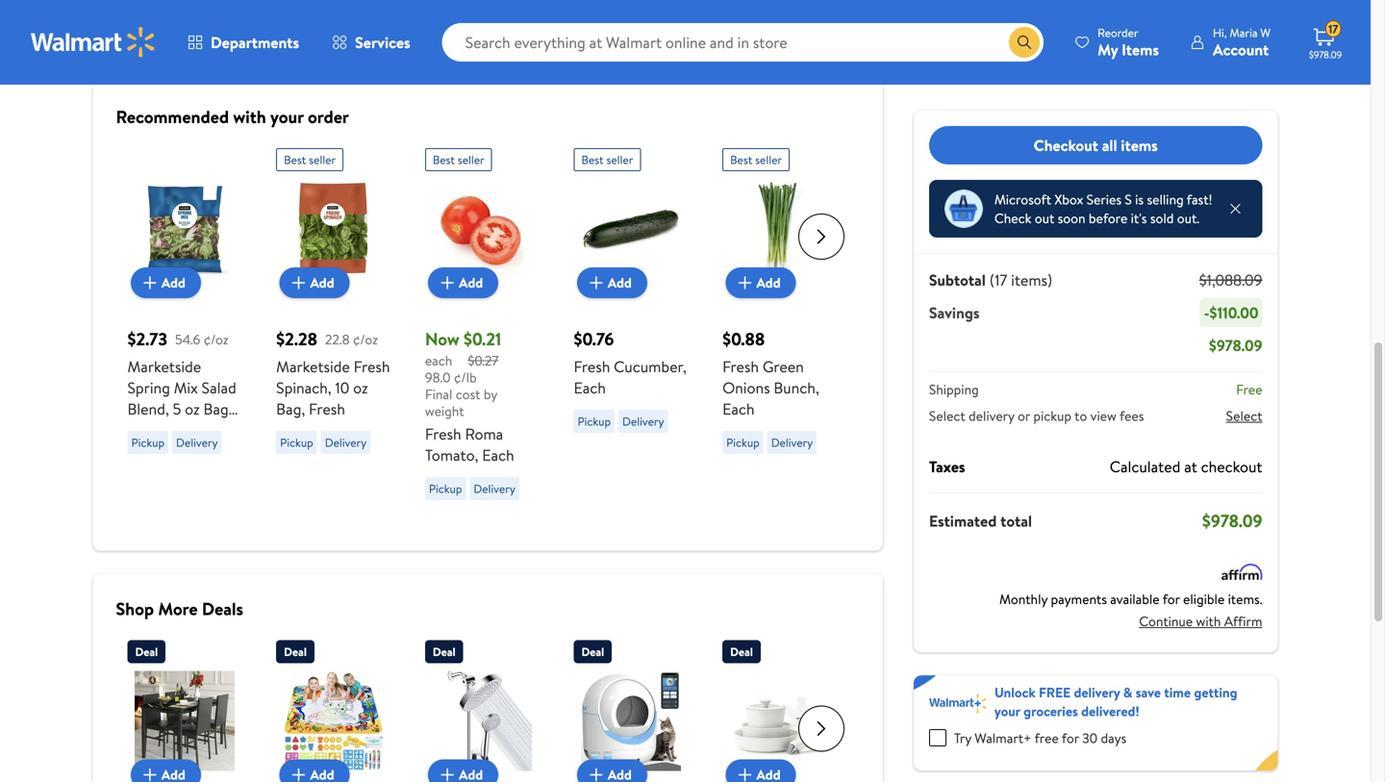 Task type: locate. For each thing, give the bounding box(es) containing it.
delivery for $2.73
[[176, 435, 218, 451]]

$0.88 fresh green onions bunch, each
[[723, 327, 820, 420]]

continue
[[1140, 612, 1194, 631]]

delivery inside $2.73 group
[[176, 435, 218, 451]]

next slide for horizontalscrollerrecommendations list image
[[799, 214, 845, 260], [799, 706, 845, 752]]

bag, inside $2.73 54.6 ¢/oz marketside spring mix salad blend, 5 oz bag, fresh
[[204, 398, 232, 420]]

fresh inside $0.88 fresh green onions bunch, each
[[723, 356, 759, 377]]

deal
[[135, 644, 158, 660], [284, 644, 307, 660], [433, 644, 456, 660], [582, 644, 605, 660], [731, 644, 753, 660]]

delivery down 10
[[325, 435, 367, 451]]

1 horizontal spatial checkout
[[1034, 135, 1099, 156]]

seller inside $0.76 group
[[607, 152, 634, 168]]

add button up $2.28
[[280, 268, 350, 298]]

1 horizontal spatial marketside
[[276, 356, 350, 377]]

2 bag, from the left
[[276, 398, 305, 420]]

spring
[[128, 377, 170, 398]]

0 vertical spatial next slide for horizontalscrollerrecommendations list image
[[799, 214, 845, 260]]

add
[[162, 273, 186, 292], [310, 273, 334, 292], [459, 273, 483, 292], [608, 273, 632, 292], [757, 273, 781, 292]]

0 horizontal spatial for
[[1062, 729, 1080, 748]]

account
[[1214, 39, 1270, 60]]

weight
[[425, 402, 464, 421]]

1 horizontal spatial subtotal
[[930, 269, 986, 291]]

delivery left or
[[969, 407, 1015, 425]]

2 best seller from the left
[[433, 152, 485, 168]]

items
[[1122, 135, 1158, 156]]

$0.76 fresh cucumber, each
[[574, 327, 687, 398]]

next slide for horizontalscrollerrecommendations list image for shop more deals
[[799, 706, 845, 752]]

add for $0.76
[[608, 273, 632, 292]]

best inside $0.88 'group'
[[731, 152, 753, 168]]

delivery
[[969, 407, 1015, 425], [1075, 683, 1121, 702]]

0 horizontal spatial marketside
[[128, 356, 201, 377]]

¢/oz inside $2.73 54.6 ¢/oz marketside spring mix salad blend, 5 oz bag, fresh
[[204, 330, 229, 349]]

best seller for $0.88
[[731, 152, 782, 168]]

checkout inside checkout all items button
[[1034, 135, 1099, 156]]

1 add button from the left
[[131, 268, 201, 298]]

select for select button
[[1227, 407, 1263, 425]]

close nudge image
[[1229, 201, 1244, 217]]

delivery inside $0.88 'group'
[[772, 435, 813, 451]]

before
[[1089, 209, 1128, 228]]

add to cart image
[[138, 271, 162, 294], [287, 271, 310, 294], [585, 271, 608, 294], [734, 271, 757, 294], [287, 764, 310, 782], [585, 764, 608, 782], [734, 764, 757, 782]]

add button up $0.88
[[726, 268, 796, 298]]

best seller inside $0.88 'group'
[[731, 152, 782, 168]]

pickup inside $2.73 group
[[131, 435, 165, 451]]

less than x qty image
[[945, 190, 983, 228]]

calculated
[[1110, 456, 1181, 477]]

pickup inside now $0.21 group
[[429, 481, 462, 497]]

delivery down fresh roma tomato, each
[[474, 481, 516, 497]]

add button inside $0.76 group
[[577, 268, 648, 298]]

pickup down "$0.76 fresh cucumber, each"
[[578, 413, 611, 430]]

next slide for horizontalscrollerrecommendations list image for recommended with your order
[[799, 214, 845, 260]]

add inside $0.88 'group'
[[757, 273, 781, 292]]

banner
[[914, 676, 1279, 771]]

items.
[[1229, 590, 1263, 609]]

now
[[425, 327, 460, 351]]

add up $0.76
[[608, 273, 632, 292]]

for inside "monthly payments available for eligible items. continue with affirm"
[[1163, 590, 1181, 609]]

sold
[[1151, 209, 1175, 228]]

each down $0.76
[[574, 377, 606, 398]]

bag, inside $2.28 22.8 ¢/oz marketside fresh spinach, 10 oz bag, fresh
[[276, 398, 305, 420]]

1 vertical spatial your
[[995, 702, 1021, 721]]

1 horizontal spatial each
[[574, 377, 606, 398]]

4 best seller from the left
[[731, 152, 782, 168]]

0 horizontal spatial select
[[930, 407, 966, 425]]

select for select delivery or pickup to view fees
[[930, 407, 966, 425]]

best seller inside now $0.21 group
[[433, 152, 485, 168]]

add to cart image inside add button
[[436, 271, 459, 294]]

pickup down blend,
[[131, 435, 165, 451]]

best seller inside $0.76 group
[[582, 152, 634, 168]]

1 vertical spatial with
[[1197, 612, 1222, 631]]

2 add from the left
[[310, 273, 334, 292]]

walmart image
[[31, 27, 156, 58]]

1 horizontal spatial select
[[1227, 407, 1263, 425]]

seller
[[309, 152, 336, 168], [458, 152, 485, 168], [607, 152, 634, 168], [756, 152, 782, 168]]

getting
[[1195, 683, 1238, 702]]

$978.09 down 17 on the top right of the page
[[1310, 48, 1343, 61]]

marketside down $2.73
[[128, 356, 201, 377]]

selling
[[1148, 190, 1184, 209]]

for for free
[[1062, 729, 1080, 748]]

pickup
[[578, 413, 611, 430], [131, 435, 165, 451], [280, 435, 313, 451], [727, 435, 760, 451], [429, 481, 462, 497]]

add button inside $0.88 'group'
[[726, 268, 796, 298]]

add inside $2.28 group
[[310, 273, 334, 292]]

each inside fresh roma tomato, each
[[482, 445, 515, 466]]

0 horizontal spatial with
[[233, 105, 266, 129]]

marketside for $2.28
[[276, 356, 350, 377]]

best for $2.28
[[284, 152, 306, 168]]

4 best from the left
[[731, 152, 753, 168]]

walmart plus image
[[930, 694, 987, 714]]

order
[[308, 105, 349, 129]]

departments
[[211, 32, 299, 53]]

for for available
[[1163, 590, 1181, 609]]

add button inside now $0.21 group
[[428, 268, 499, 298]]

add button
[[131, 268, 201, 298], [280, 268, 350, 298], [428, 268, 499, 298], [577, 268, 648, 298], [726, 268, 796, 298]]

1 select from the left
[[930, 407, 966, 425]]

monthly
[[1000, 590, 1048, 609]]

$2.28 22.8 ¢/oz marketside fresh spinach, 10 oz bag, fresh
[[276, 327, 390, 420]]

checkout
[[1202, 456, 1263, 477]]

items)
[[1012, 269, 1053, 291]]

2 marketside from the left
[[276, 356, 350, 377]]

select down the free
[[1227, 407, 1263, 425]]

available
[[1111, 590, 1160, 609]]

add button inside $2.28 group
[[280, 268, 350, 298]]

marketside inside $2.73 54.6 ¢/oz marketside spring mix salad blend, 5 oz bag, fresh
[[128, 356, 201, 377]]

oz right 5
[[185, 398, 200, 420]]

pickup down onions
[[727, 435, 760, 451]]

fresh
[[354, 356, 390, 377], [574, 356, 610, 377], [723, 356, 759, 377], [309, 398, 345, 420], [128, 420, 164, 441], [425, 423, 462, 445]]

0 horizontal spatial delivery
[[969, 407, 1015, 425]]

oz inside $2.28 22.8 ¢/oz marketside fresh spinach, 10 oz bag, fresh
[[353, 377, 368, 398]]

1 marketside from the left
[[128, 356, 201, 377]]

deal group
[[128, 633, 242, 782], [276, 633, 391, 782], [425, 633, 539, 782], [574, 633, 688, 782], [723, 633, 837, 782]]

1 bag, from the left
[[204, 398, 232, 420]]

delivery down 'bunch,'
[[772, 435, 813, 451]]

0 vertical spatial subtotal
[[116, 17, 172, 38]]

2 add button from the left
[[280, 268, 350, 298]]

best
[[284, 152, 306, 168], [433, 152, 455, 168], [582, 152, 604, 168], [731, 152, 753, 168]]

$2.73 group
[[128, 141, 242, 462]]

2 best from the left
[[433, 152, 455, 168]]

seller for $0.88
[[756, 152, 782, 168]]

items
[[1122, 39, 1160, 60]]

1 vertical spatial for
[[1062, 729, 1080, 748]]

0 vertical spatial $978.09
[[1310, 48, 1343, 61]]

fresh roma tomato, each
[[425, 423, 515, 466]]

spinach,
[[276, 377, 332, 398]]

select down shipping
[[930, 407, 966, 425]]

add to cart image for recommended with your order
[[436, 271, 459, 294]]

select
[[930, 407, 966, 425], [1227, 407, 1263, 425]]

1 next slide for horizontalscrollerrecommendations list image from the top
[[799, 214, 845, 260]]

checkout inside 'checkout' button
[[780, 18, 837, 37]]

delivery inside $2.28 group
[[325, 435, 367, 451]]

1 vertical spatial subtotal
[[930, 269, 986, 291]]

add inside now $0.21 group
[[459, 273, 483, 292]]

$0.76 group
[[574, 141, 688, 441]]

0 horizontal spatial checkout
[[780, 18, 837, 37]]

your
[[270, 105, 304, 129], [995, 702, 1021, 721]]

view
[[1091, 407, 1117, 425]]

add button for $2.28
[[280, 268, 350, 298]]

3 best seller from the left
[[582, 152, 634, 168]]

pickup inside $0.88 'group'
[[727, 435, 760, 451]]

add to cart image inside $2.28 group
[[287, 271, 310, 294]]

1 vertical spatial checkout
[[1034, 135, 1099, 156]]

¢/oz right 54.6
[[204, 330, 229, 349]]

each
[[425, 351, 453, 370]]

delivery down "cucumber,"
[[623, 413, 665, 430]]

0 horizontal spatial subtotal
[[116, 17, 172, 38]]

affirm image
[[1222, 564, 1263, 580]]

pickup inside $2.28 group
[[280, 435, 313, 451]]

2 select from the left
[[1227, 407, 1263, 425]]

0 vertical spatial checkout
[[780, 18, 837, 37]]

fresh down $0.76
[[574, 356, 610, 377]]

¢/oz right the 22.8
[[353, 330, 378, 349]]

-$110.00
[[1205, 302, 1259, 323]]

1 best seller from the left
[[284, 152, 336, 168]]

best seller inside $2.28 group
[[284, 152, 336, 168]]

2 next slide for horizontalscrollerrecommendations list image from the top
[[799, 706, 845, 752]]

1 seller from the left
[[309, 152, 336, 168]]

seller inside $0.88 'group'
[[756, 152, 782, 168]]

subtotal left $956.97
[[116, 17, 172, 38]]

1 ¢/oz from the left
[[204, 330, 229, 349]]

2 ¢/oz from the left
[[353, 330, 378, 349]]

fresh inside fresh roma tomato, each
[[425, 423, 462, 445]]

delivery down 5
[[176, 435, 218, 451]]

add up $0.88
[[757, 273, 781, 292]]

delivery
[[623, 413, 665, 430], [176, 435, 218, 451], [325, 435, 367, 451], [772, 435, 813, 451], [474, 481, 516, 497]]

1 horizontal spatial your
[[995, 702, 1021, 721]]

17
[[1329, 21, 1339, 37]]

fresh inside "$0.76 fresh cucumber, each"
[[574, 356, 610, 377]]

0 horizontal spatial each
[[482, 445, 515, 466]]

your left order
[[270, 105, 304, 129]]

30
[[1083, 729, 1098, 748]]

microsoft
[[995, 190, 1052, 209]]

add button up $0.21
[[428, 268, 499, 298]]

subtotal for subtotal $956.97
[[116, 17, 172, 38]]

for
[[1163, 590, 1181, 609], [1062, 729, 1080, 748]]

each
[[574, 377, 606, 398], [723, 398, 755, 420], [482, 445, 515, 466]]

add up 54.6
[[162, 273, 186, 292]]

pickup down spinach, at the left of page
[[280, 435, 313, 451]]

deals
[[202, 597, 243, 621]]

1 vertical spatial $978.09
[[1210, 335, 1263, 356]]

fresh down weight
[[425, 423, 462, 445]]

pickup for $0.76
[[578, 413, 611, 430]]

5 add button from the left
[[726, 268, 796, 298]]

now $0.21 each
[[425, 327, 502, 370]]

fresh left 5
[[128, 420, 164, 441]]

$2.73 54.6 ¢/oz marketside spring mix salad blend, 5 oz bag, fresh
[[128, 327, 236, 441]]

with down eligible
[[1197, 612, 1222, 631]]

fresh down the 22.8
[[309, 398, 345, 420]]

1 add from the left
[[162, 273, 186, 292]]

maria
[[1230, 25, 1258, 41]]

0 vertical spatial delivery
[[969, 407, 1015, 425]]

add inside $2.73 group
[[162, 273, 186, 292]]

s
[[1125, 190, 1133, 209]]

3 add from the left
[[459, 273, 483, 292]]

2 deal from the left
[[284, 644, 307, 660]]

seller inside $2.28 group
[[309, 152, 336, 168]]

checkout all items
[[1034, 135, 1158, 156]]

0 horizontal spatial ¢/oz
[[204, 330, 229, 349]]

1 horizontal spatial with
[[1197, 612, 1222, 631]]

best seller for $0.76
[[582, 152, 634, 168]]

$2.28
[[276, 327, 317, 351]]

marketside inside $2.28 22.8 ¢/oz marketside fresh spinach, 10 oz bag, fresh
[[276, 356, 350, 377]]

0 horizontal spatial bag,
[[204, 398, 232, 420]]

unlock free delivery & save time getting your groceries delivered!
[[995, 683, 1238, 721]]

1 horizontal spatial bag,
[[276, 398, 305, 420]]

select delivery or pickup to view fees
[[930, 407, 1145, 425]]

green
[[763, 356, 804, 377]]

$0.88
[[723, 327, 765, 351]]

best seller for $2.28
[[284, 152, 336, 168]]

2 seller from the left
[[458, 152, 485, 168]]

¢/oz inside $2.28 22.8 ¢/oz marketside fresh spinach, 10 oz bag, fresh
[[353, 330, 378, 349]]

bag,
[[204, 398, 232, 420], [276, 398, 305, 420]]

best inside $2.28 group
[[284, 152, 306, 168]]

banner containing unlock free delivery & save time getting your groceries delivered!
[[914, 676, 1279, 771]]

add to cart image for shop more deals
[[436, 764, 459, 782]]

shop more deals
[[116, 597, 243, 621]]

checkout for checkout
[[780, 18, 837, 37]]

checkout all items button
[[930, 126, 1263, 165]]

add button up $2.73
[[131, 268, 201, 298]]

best for $0.88
[[731, 152, 753, 168]]

for left 30
[[1062, 729, 1080, 748]]

add button up $0.76
[[577, 268, 648, 298]]

3 add button from the left
[[428, 268, 499, 298]]

with down departments at the left top of the page
[[233, 105, 266, 129]]

bag, right mix
[[204, 398, 232, 420]]

add up the 22.8
[[310, 273, 334, 292]]

your up walmart+
[[995, 702, 1021, 721]]

checkout button
[[757, 13, 860, 43]]

1 horizontal spatial oz
[[353, 377, 368, 398]]

4 seller from the left
[[756, 152, 782, 168]]

3 seller from the left
[[607, 152, 634, 168]]

checkout
[[780, 18, 837, 37], [1034, 135, 1099, 156]]

0 vertical spatial for
[[1163, 590, 1181, 609]]

1 horizontal spatial delivery
[[1075, 683, 1121, 702]]

delivery left &
[[1075, 683, 1121, 702]]

2 vertical spatial $978.09
[[1203, 509, 1263, 533]]

10
[[335, 377, 350, 398]]

4 add from the left
[[608, 273, 632, 292]]

your inside unlock free delivery & save time getting your groceries delivered!
[[995, 702, 1021, 721]]

for up continue
[[1163, 590, 1181, 609]]

0 vertical spatial your
[[270, 105, 304, 129]]

1 vertical spatial delivery
[[1075, 683, 1121, 702]]

bag, left 10
[[276, 398, 305, 420]]

1 horizontal spatial ¢/oz
[[353, 330, 378, 349]]

each right tomato,
[[482, 445, 515, 466]]

add to cart image
[[436, 271, 459, 294], [138, 764, 162, 782], [436, 764, 459, 782]]

2 horizontal spatial each
[[723, 398, 755, 420]]

0 horizontal spatial oz
[[185, 398, 200, 420]]

each left 'bunch,'
[[723, 398, 755, 420]]

Walmart Site-Wide search field
[[442, 23, 1044, 62]]

delivery for $2.28
[[325, 435, 367, 451]]

pickup inside $0.76 group
[[578, 413, 611, 430]]

1 deal group from the left
[[128, 633, 242, 782]]

3 best from the left
[[582, 152, 604, 168]]

2 deal group from the left
[[276, 633, 391, 782]]

best inside $0.76 group
[[582, 152, 604, 168]]

1 horizontal spatial for
[[1163, 590, 1181, 609]]

try walmart+ free for 30 days
[[955, 729, 1127, 748]]

subtotal up savings on the top right
[[930, 269, 986, 291]]

each inside $0.88 fresh green onions bunch, each
[[723, 398, 755, 420]]

free
[[1039, 683, 1071, 702]]

departments button
[[171, 19, 316, 65]]

series
[[1087, 190, 1122, 209]]

affirm
[[1225, 612, 1263, 631]]

5 add from the left
[[757, 273, 781, 292]]

add inside $0.76 group
[[608, 273, 632, 292]]

oz
[[353, 377, 368, 398], [185, 398, 200, 420]]

fresh down $0.88
[[723, 356, 759, 377]]

services button
[[316, 19, 427, 65]]

1 vertical spatial next slide for horizontalscrollerrecommendations list image
[[799, 706, 845, 752]]

best seller
[[284, 152, 336, 168], [433, 152, 485, 168], [582, 152, 634, 168], [731, 152, 782, 168]]

recommended with your order
[[116, 105, 349, 129]]

delivery inside $0.76 group
[[623, 413, 665, 430]]

$978.09 up affirm icon
[[1203, 509, 1263, 533]]

$978.09 down $110.00
[[1210, 335, 1263, 356]]

add up $0.21
[[459, 273, 483, 292]]

by
[[484, 385, 498, 404]]

pickup down tomato,
[[429, 481, 462, 497]]

each inside "$0.76 fresh cucumber, each"
[[574, 377, 606, 398]]

oz right 10
[[353, 377, 368, 398]]

4 add button from the left
[[577, 268, 648, 298]]

1 best from the left
[[284, 152, 306, 168]]

marketside down $2.28
[[276, 356, 350, 377]]

$0.88 group
[[723, 141, 837, 462]]

salad
[[202, 377, 236, 398]]



Task type: vqa. For each thing, say whether or not it's contained in the screenshot.
fifth Deal from the left
yes



Task type: describe. For each thing, give the bounding box(es) containing it.
$0.21
[[464, 327, 502, 351]]

total
[[1001, 511, 1033, 532]]

delivery for $0.88
[[772, 435, 813, 451]]

pickup for $0.88
[[727, 435, 760, 451]]

oz inside $2.73 54.6 ¢/oz marketside spring mix salad blend, 5 oz bag, fresh
[[185, 398, 200, 420]]

subtotal for subtotal (17 items)
[[930, 269, 986, 291]]

savings
[[930, 302, 980, 323]]

¢/oz for $2.73
[[204, 330, 229, 349]]

(17
[[990, 269, 1008, 291]]

0 horizontal spatial your
[[270, 105, 304, 129]]

out.
[[1178, 209, 1200, 228]]

w
[[1261, 25, 1271, 41]]

$2.73
[[128, 327, 167, 351]]

delivery for $0.76
[[623, 413, 665, 430]]

54.6
[[175, 330, 200, 349]]

blend,
[[128, 398, 169, 420]]

98.0
[[425, 368, 451, 387]]

roma
[[465, 423, 504, 445]]

it's
[[1131, 209, 1148, 228]]

hi, maria w account
[[1214, 25, 1271, 60]]

pickup
[[1034, 407, 1072, 425]]

$1,088.09
[[1200, 269, 1263, 291]]

save
[[1136, 683, 1162, 702]]

add for $2.28
[[310, 273, 334, 292]]

taxes
[[930, 456, 966, 477]]

days
[[1101, 729, 1127, 748]]

shipping
[[930, 380, 979, 399]]

payments
[[1051, 590, 1108, 609]]

add button for $0.88
[[726, 268, 796, 298]]

each for fresh
[[482, 445, 515, 466]]

$2.28 group
[[276, 141, 391, 462]]

tomato,
[[425, 445, 479, 466]]

onions
[[723, 377, 770, 398]]

bunch,
[[774, 377, 820, 398]]

mix
[[174, 377, 198, 398]]

cost
[[456, 385, 481, 404]]

pickup for $2.73
[[131, 435, 165, 451]]

best for $0.76
[[582, 152, 604, 168]]

time
[[1165, 683, 1192, 702]]

4 deal from the left
[[582, 644, 605, 660]]

delivery inside now $0.21 group
[[474, 481, 516, 497]]

out
[[1035, 209, 1055, 228]]

delivered!
[[1082, 702, 1140, 721]]

seller inside now $0.21 group
[[458, 152, 485, 168]]

1 deal from the left
[[135, 644, 158, 660]]

walmart+
[[975, 729, 1032, 748]]

5 deal from the left
[[731, 644, 753, 660]]

estimated total
[[930, 511, 1033, 532]]

&
[[1124, 683, 1133, 702]]

eligible
[[1184, 590, 1225, 609]]

shop
[[116, 597, 154, 621]]

seller for $0.76
[[607, 152, 634, 168]]

seller for $2.28
[[309, 152, 336, 168]]

$956.97
[[175, 17, 228, 38]]

22.8
[[325, 330, 350, 349]]

more
[[158, 597, 198, 621]]

add for $0.88
[[757, 273, 781, 292]]

at
[[1185, 456, 1198, 477]]

add to cart image inside $2.73 group
[[138, 271, 162, 294]]

subtotal $956.97
[[116, 17, 228, 38]]

delivery inside unlock free delivery & save time getting your groceries delivered!
[[1075, 683, 1121, 702]]

fresh right 10
[[354, 356, 390, 377]]

$110.00
[[1210, 302, 1259, 323]]

5
[[173, 398, 181, 420]]

0 vertical spatial with
[[233, 105, 266, 129]]

4 deal group from the left
[[574, 633, 688, 782]]

each for $0.76
[[574, 377, 606, 398]]

¢/oz for $2.28
[[353, 330, 378, 349]]

subtotal (17 items)
[[930, 269, 1053, 291]]

marketside for $2.73
[[128, 356, 201, 377]]

$0.27
[[468, 351, 499, 370]]

3 deal from the left
[[433, 644, 456, 660]]

-
[[1205, 302, 1210, 323]]

to
[[1075, 407, 1088, 425]]

with inside "monthly payments available for eligible items. continue with affirm"
[[1197, 612, 1222, 631]]

$0.27 98.0 ¢/lb final cost by weight
[[425, 351, 499, 421]]

add to cart image inside $0.88 'group'
[[734, 271, 757, 294]]

Try Walmart+ free for 30 days checkbox
[[930, 730, 947, 747]]

services
[[355, 32, 411, 53]]

calculated at checkout
[[1110, 456, 1263, 477]]

fast!
[[1187, 190, 1213, 209]]

3 deal group from the left
[[425, 633, 539, 782]]

Search search field
[[442, 23, 1044, 62]]

best inside now $0.21 group
[[433, 152, 455, 168]]

pickup for $2.28
[[280, 435, 313, 451]]

all
[[1103, 135, 1118, 156]]

my
[[1098, 39, 1119, 60]]

$0.76
[[574, 327, 614, 351]]

xbox
[[1055, 190, 1084, 209]]

fresh inside $2.73 54.6 ¢/oz marketside spring mix salad blend, 5 oz bag, fresh
[[128, 420, 164, 441]]

add to cart image inside $0.76 group
[[585, 271, 608, 294]]

free
[[1237, 380, 1263, 399]]

estimated
[[930, 511, 997, 532]]

reorder
[[1098, 25, 1139, 41]]

fees
[[1120, 407, 1145, 425]]

reorder my items
[[1098, 25, 1160, 60]]

recommended
[[116, 105, 229, 129]]

free
[[1035, 729, 1059, 748]]

add button inside $2.73 group
[[131, 268, 201, 298]]

groceries
[[1024, 702, 1079, 721]]

or
[[1018, 407, 1031, 425]]

now $0.21 group
[[425, 141, 539, 508]]

search icon image
[[1017, 35, 1033, 50]]

soon
[[1058, 209, 1086, 228]]

select button
[[1227, 407, 1263, 425]]

add button for $0.76
[[577, 268, 648, 298]]

5 deal group from the left
[[723, 633, 837, 782]]

checkout for checkout all items
[[1034, 135, 1099, 156]]

check
[[995, 209, 1032, 228]]



